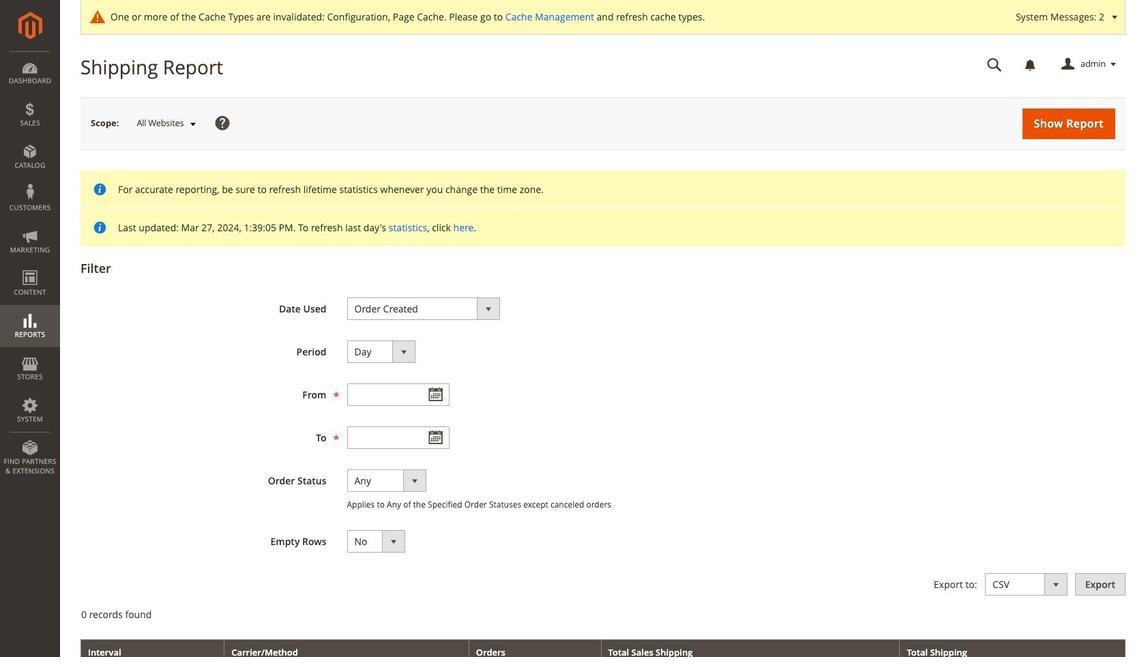 Task type: vqa. For each thing, say whether or not it's contained in the screenshot.
'menu'
no



Task type: locate. For each thing, give the bounding box(es) containing it.
None text field
[[347, 383, 449, 406], [347, 426, 449, 449], [347, 383, 449, 406], [347, 426, 449, 449]]

None text field
[[978, 53, 1012, 76]]

magento admin panel image
[[18, 12, 42, 40]]

menu bar
[[0, 51, 60, 483]]



